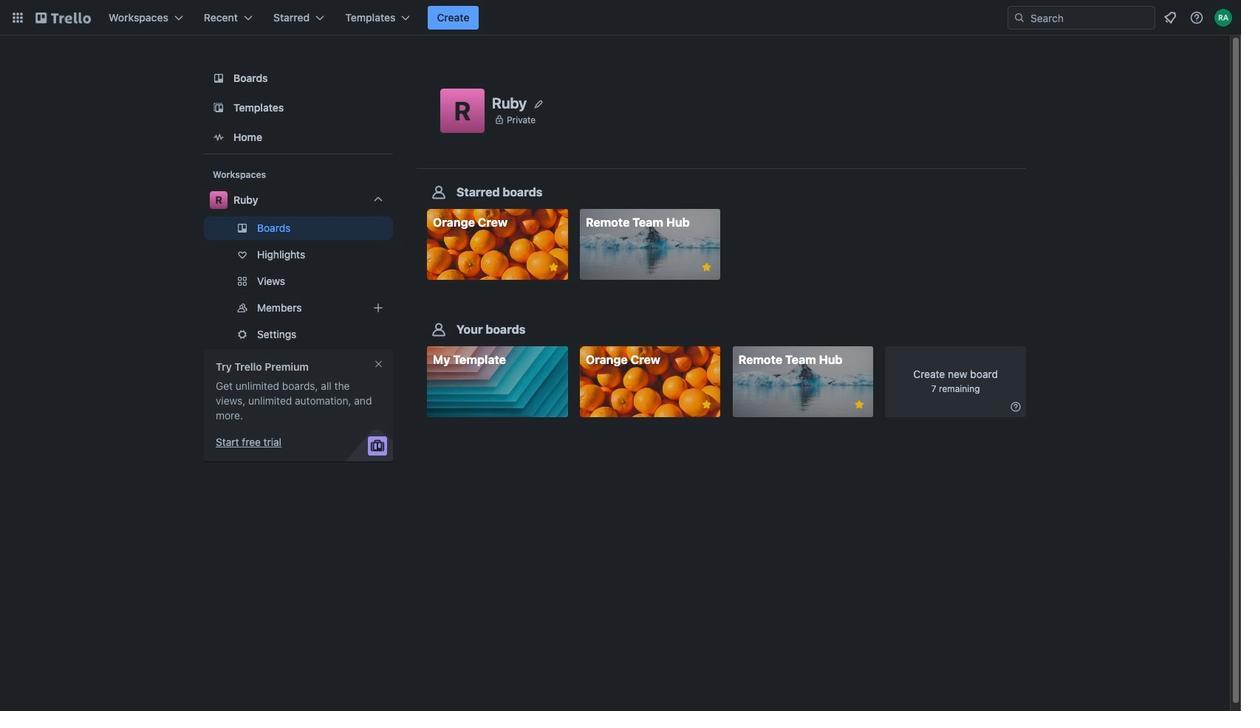 Task type: describe. For each thing, give the bounding box(es) containing it.
template board image
[[210, 99, 228, 117]]

home image
[[210, 129, 228, 146]]

back to home image
[[35, 6, 91, 30]]

1 horizontal spatial click to unstar this board. it will be removed from your starred list. image
[[700, 261, 713, 274]]

0 notifications image
[[1161, 9, 1179, 27]]

search image
[[1014, 12, 1025, 24]]

ruby anderson (rubyanderson7) image
[[1215, 9, 1232, 27]]



Task type: locate. For each thing, give the bounding box(es) containing it.
click to unstar this board. it will be removed from your starred list. image
[[547, 261, 560, 274], [700, 261, 713, 274], [853, 398, 866, 412]]

board image
[[210, 69, 228, 87]]

primary element
[[0, 0, 1241, 35]]

0 horizontal spatial click to unstar this board. it will be removed from your starred list. image
[[547, 261, 560, 274]]

Search field
[[1025, 7, 1155, 28]]

2 horizontal spatial click to unstar this board. it will be removed from your starred list. image
[[853, 398, 866, 412]]

sm image
[[1008, 400, 1023, 415]]

add image
[[369, 299, 387, 317]]

open information menu image
[[1190, 10, 1204, 25]]



Task type: vqa. For each thing, say whether or not it's contained in the screenshot.
Back to home IMAGE
yes



